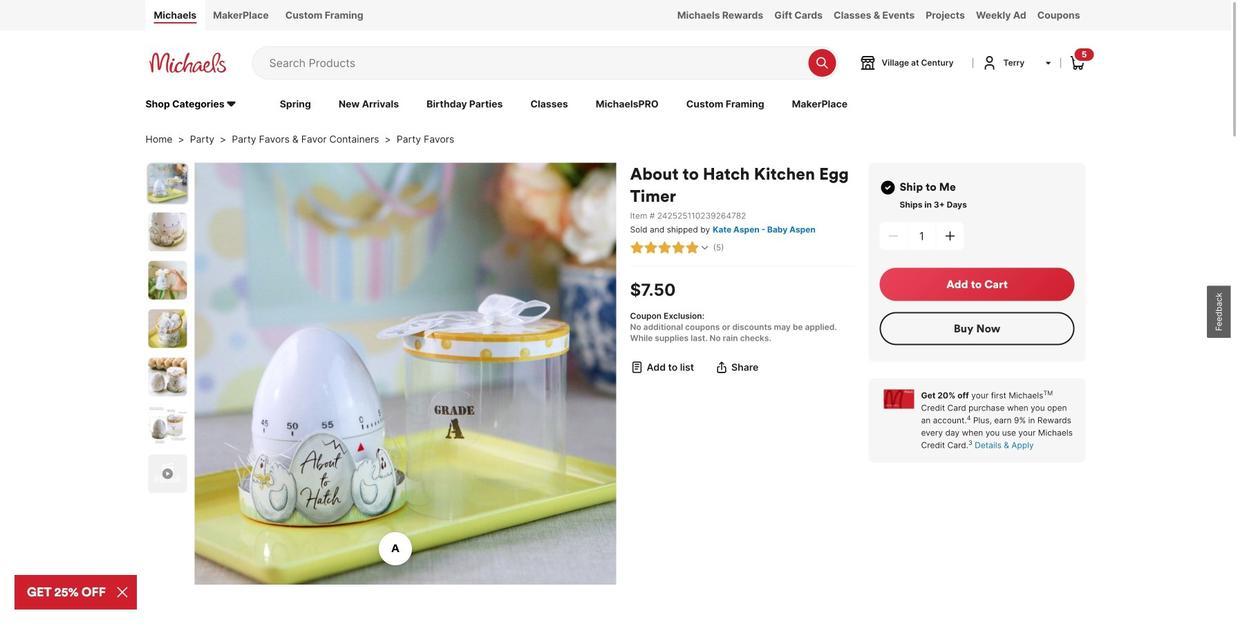 Task type: describe. For each thing, give the bounding box(es) containing it.
plcc card logo image
[[884, 390, 914, 409]]

search button image
[[816, 56, 829, 70]]

Search Input field
[[269, 47, 802, 79]]

button to increment counter for number stepper image
[[943, 229, 957, 243]]



Task type: vqa. For each thing, say whether or not it's contained in the screenshot.
3rd tabler image from right
yes



Task type: locate. For each thing, give the bounding box(es) containing it.
0 horizontal spatial tabler image
[[658, 241, 672, 255]]

tabler image
[[658, 241, 672, 255], [699, 242, 710, 254]]

Number Stepper text field
[[908, 222, 936, 250]]

1 horizontal spatial tabler image
[[699, 242, 710, 254]]

about to hatch kitchen egg timer image
[[195, 163, 616, 585], [148, 164, 187, 203], [148, 213, 187, 251], [148, 261, 187, 300], [148, 310, 187, 348], [148, 358, 187, 397], [148, 406, 187, 445]]

tabler image
[[630, 241, 644, 255], [644, 241, 658, 255], [672, 241, 686, 255], [686, 241, 699, 255], [630, 361, 644, 375]]



